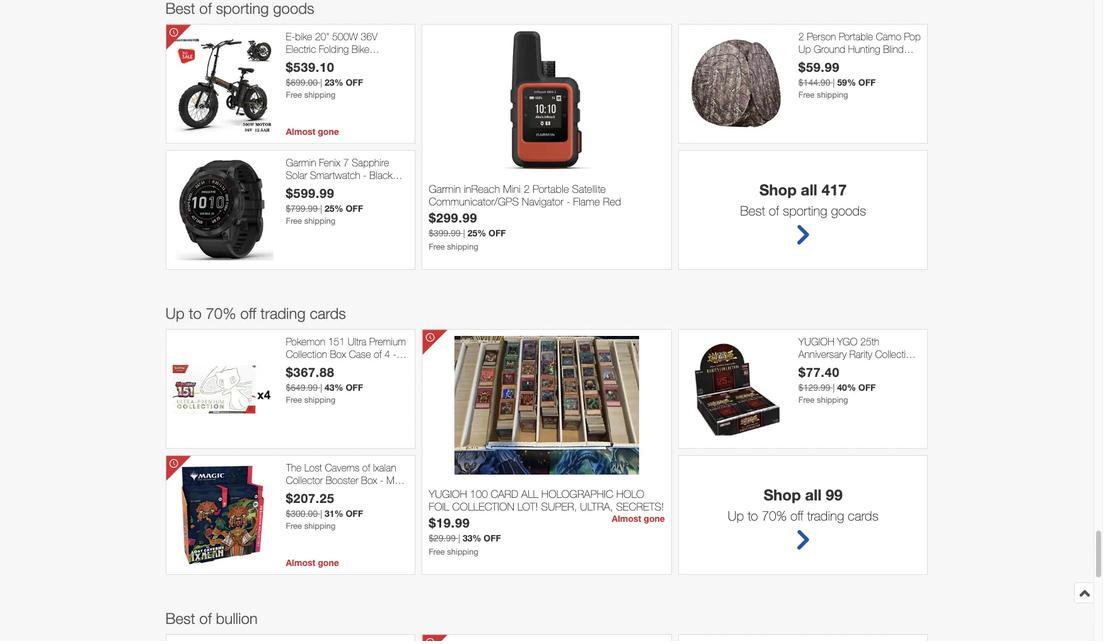 Task type: locate. For each thing, give the bounding box(es) containing it.
almost gone for $539.10
[[286, 126, 339, 137]]

1 horizontal spatial best
[[741, 203, 766, 218]]

0 vertical spatial best
[[741, 203, 766, 218]]

yugioh inside yugioh ygo 25th anniversary rarity collection booster box ships 11/1
[[799, 336, 835, 348]]

0 horizontal spatial portable
[[533, 183, 569, 195]]

free down $399.99
[[429, 242, 445, 252]]

1 horizontal spatial bike
[[313, 67, 330, 79]]

fenix
[[319, 157, 341, 169]]

0 vertical spatial all
[[801, 181, 818, 199]]

shipping down $799.99
[[304, 216, 336, 226]]

off inside $59.99 $144.90 | 59% off free shipping
[[859, 77, 876, 88]]

booster down anniversary
[[799, 361, 831, 372]]

0 vertical spatial shop
[[760, 181, 797, 199]]

sporting
[[783, 203, 828, 218]]

0 vertical spatial yugioh
[[799, 336, 835, 348]]

0 vertical spatial 2
[[799, 31, 804, 43]]

1 vertical spatial 25%
[[468, 228, 486, 238]]

almost down the $300.00
[[286, 558, 316, 568]]

of left ixalan
[[362, 462, 370, 474]]

2 person portable camo pop up ground hunting blind outdoor camping hiking tent link
[[799, 31, 922, 79]]

free inside $207.25 $300.00 | 31% off free shipping
[[286, 521, 302, 531]]

1 collection from the left
[[286, 348, 327, 360]]

box inside the lost caverns of ixalan collector booster box - mtg - brand new! ships 11/9
[[361, 475, 377, 486]]

outdoor
[[799, 55, 833, 67]]

| inside $599.99 $799.99 | 25% off free shipping
[[320, 204, 322, 214]]

$77.40 $129.99 | 40% off free shipping
[[799, 364, 876, 405]]

2 inside garmin inreach mini 2 portable satellite communicator/gps navigator - flame red $299.99 $399.99 | 25% off free shipping
[[524, 183, 530, 195]]

shop up sporting
[[760, 181, 797, 199]]

bike
[[295, 31, 312, 43], [313, 67, 330, 79]]

black
[[370, 169, 393, 181], [364, 181, 387, 193]]

0 vertical spatial gone
[[318, 126, 339, 137]]

off inside yugioh 100 card all holographic holo foil collection lot! super, ultra, secrets! $19.99 $29.99 | 33% off free shipping
[[484, 533, 501, 544]]

0 horizontal spatial box
[[330, 348, 346, 360]]

0 horizontal spatial up
[[166, 305, 185, 322]]

70% inside shop all 99 up to 70% off trading cards
[[762, 509, 787, 524]]

1 horizontal spatial garmin
[[429, 183, 461, 195]]

best left sporting
[[741, 203, 766, 218]]

band
[[286, 194, 308, 205]]

collection up the 11/1
[[875, 348, 917, 360]]

1 vertical spatial yugioh
[[429, 488, 467, 501]]

1 horizontal spatial portable
[[839, 31, 873, 43]]

0 horizontal spatial garmin
[[286, 157, 316, 169]]

1 vertical spatial almost
[[612, 514, 642, 524]]

| left 33%
[[458, 533, 460, 544]]

almost for $539.10
[[286, 126, 316, 137]]

59%
[[838, 77, 856, 88]]

| down $299.99
[[463, 228, 465, 238]]

all
[[801, 181, 818, 199], [805, 486, 822, 504]]

free inside $77.40 $129.99 | 40% off free shipping
[[799, 395, 815, 405]]

shipping for $539.10
[[304, 90, 336, 99]]

bicycle
[[327, 55, 357, 67]]

free down $799.99
[[286, 216, 302, 226]]

booster for $207.25
[[326, 475, 358, 486]]

shipping down 40%
[[817, 395, 849, 405]]

0 vertical spatial bike
[[295, 31, 312, 43]]

1 vertical spatial 2
[[524, 183, 530, 195]]

0 horizontal spatial best
[[166, 610, 195, 628]]

yugioh inside yugioh 100 card all holographic holo foil collection lot! super, ultra, secrets! $19.99 $29.99 | 33% off free shipping
[[429, 488, 467, 501]]

garmin inside garmin inreach mini 2 portable satellite communicator/gps navigator - flame red $299.99 $399.99 | 25% off free shipping
[[429, 183, 461, 195]]

garmin
[[286, 157, 316, 169], [429, 183, 461, 195]]

$367.88 $649.99 | 43% off free shipping
[[286, 364, 363, 405]]

yugioh
[[799, 336, 835, 348], [429, 488, 467, 501]]

e-bike 20" 500w 36v electric folding bike mountain bicycle fat tire city e bike
[[286, 31, 391, 79]]

0 vertical spatial booster
[[799, 361, 831, 372]]

box up 11/9
[[361, 475, 377, 486]]

0 vertical spatial box
[[330, 348, 346, 360]]

box inside yugioh ygo 25th anniversary rarity collection booster box ships 11/1
[[834, 361, 850, 372]]

of inside the lost caverns of ixalan collector booster box - mtg - brand new! ships 11/9
[[362, 462, 370, 474]]

of inside pokemon 151 ultra premium collection box case of 4 - brand new sealed
[[374, 348, 382, 360]]

free inside $599.99 $799.99 | 25% off free shipping
[[286, 216, 302, 226]]

shipping inside $207.25 $300.00 | 31% off free shipping
[[304, 521, 336, 531]]

mtg
[[387, 475, 407, 486]]

off inside $367.88 $649.99 | 43% off free shipping
[[346, 382, 363, 393]]

booster down caverns on the bottom of the page
[[326, 475, 358, 486]]

$599.99 $799.99 | 25% off free shipping
[[286, 185, 363, 226]]

2 vertical spatial gone
[[318, 558, 339, 568]]

almost gone down the "secrets!"
[[612, 514, 665, 524]]

caverns
[[325, 462, 360, 474]]

best
[[741, 203, 766, 218], [166, 610, 195, 628]]

of left 4
[[374, 348, 382, 360]]

free down $129.99
[[799, 395, 815, 405]]

shop inside shop all 417 best of sporting goods
[[760, 181, 797, 199]]

of left sporting
[[769, 203, 780, 218]]

1 horizontal spatial booster
[[799, 361, 831, 372]]

0 horizontal spatial yugioh
[[429, 488, 467, 501]]

free inside "$539.10 $699.00 | 23% off free shipping"
[[286, 90, 302, 99]]

1 vertical spatial shop
[[764, 486, 801, 504]]

1 vertical spatial booster
[[326, 475, 358, 486]]

garmin inreach mini 2 portable satellite communicator/gps navigator - flame red link
[[429, 183, 665, 210]]

0 vertical spatial garmin
[[286, 157, 316, 169]]

1 vertical spatial garmin
[[429, 183, 461, 195]]

black right the with
[[364, 181, 387, 193]]

gone down 31%
[[318, 558, 339, 568]]

best inside shop all 417 best of sporting goods
[[741, 203, 766, 218]]

brand up $649.99
[[286, 361, 311, 372]]

| inside $59.99 $144.90 | 59% off free shipping
[[833, 77, 835, 88]]

- right 4
[[393, 348, 397, 360]]

| for $367.88
[[320, 383, 322, 393]]

all inside shop all 99 up to 70% off trading cards
[[805, 486, 822, 504]]

yugioh up anniversary
[[799, 336, 835, 348]]

1 horizontal spatial 2
[[799, 31, 804, 43]]

| inside $207.25 $300.00 | 31% off free shipping
[[320, 509, 322, 519]]

yugioh up foil
[[429, 488, 467, 501]]

best left the bullion
[[166, 610, 195, 628]]

booster for $77.40
[[799, 361, 831, 372]]

off inside shop all 99 up to 70% off trading cards
[[791, 509, 804, 524]]

2 left the person
[[799, 31, 804, 43]]

collection down pokemon
[[286, 348, 327, 360]]

| inside "$539.10 $699.00 | 23% off free shipping"
[[320, 77, 322, 88]]

1 vertical spatial cards
[[848, 509, 879, 524]]

bike
[[352, 43, 370, 55]]

2
[[799, 31, 804, 43], [524, 183, 530, 195]]

all inside shop all 417 best of sporting goods
[[801, 181, 818, 199]]

36v
[[361, 31, 378, 43]]

box up 40%
[[834, 361, 850, 372]]

2 collection from the left
[[875, 348, 917, 360]]

0 horizontal spatial trading
[[261, 305, 306, 322]]

shipping inside $367.88 $649.99 | 43% off free shipping
[[304, 395, 336, 405]]

0 vertical spatial almost gone
[[286, 126, 339, 137]]

person
[[807, 31, 836, 43]]

secrets!
[[616, 501, 664, 513]]

1 horizontal spatial 70%
[[762, 509, 787, 524]]

collection inside pokemon 151 ultra premium collection box case of 4 - brand new sealed
[[286, 348, 327, 360]]

0 horizontal spatial 70%
[[206, 305, 236, 322]]

1 vertical spatial trading
[[807, 509, 845, 524]]

2 vertical spatial up
[[728, 509, 744, 524]]

1 horizontal spatial 25%
[[468, 228, 486, 238]]

| for $59.99
[[833, 77, 835, 88]]

2 vertical spatial almost
[[286, 558, 316, 568]]

up
[[799, 43, 811, 55], [166, 305, 185, 322], [728, 509, 744, 524]]

1 vertical spatial up
[[166, 305, 185, 322]]

almost gone for $19.99
[[612, 514, 665, 524]]

inreach
[[464, 183, 500, 195]]

$19.99
[[429, 515, 470, 530]]

shipping inside $59.99 $144.90 | 59% off free shipping
[[817, 90, 849, 99]]

shipping for $599.99
[[304, 216, 336, 226]]

| left 59%
[[833, 77, 835, 88]]

trading up pokemon
[[261, 305, 306, 322]]

box inside pokemon 151 ultra premium collection box case of 4 - brand new sealed
[[330, 348, 346, 360]]

gone up "fenix"
[[318, 126, 339, 137]]

shipping inside $599.99 $799.99 | 25% off free shipping
[[304, 216, 336, 226]]

free for $599.99
[[286, 216, 302, 226]]

2 vertical spatial almost gone
[[286, 558, 339, 568]]

garmin for $299.99
[[429, 183, 461, 195]]

all left 99
[[805, 486, 822, 504]]

| down $599.99
[[320, 204, 322, 214]]

| inside $77.40 $129.99 | 40% off free shipping
[[833, 383, 835, 393]]

25% down titanium
[[325, 203, 343, 214]]

shipping inside yugioh 100 card all holographic holo foil collection lot! super, ultra, secrets! $19.99 $29.99 | 33% off free shipping
[[447, 547, 479, 557]]

33%
[[463, 533, 481, 544]]

free down the $300.00
[[286, 521, 302, 531]]

almost down the "secrets!"
[[612, 514, 642, 524]]

box for $77.40
[[834, 361, 850, 372]]

free inside garmin inreach mini 2 portable satellite communicator/gps navigator - flame red $299.99 $399.99 | 25% off free shipping
[[429, 242, 445, 252]]

0 horizontal spatial booster
[[326, 475, 358, 486]]

2 inside 2 person portable camo pop up ground hunting blind outdoor camping hiking tent
[[799, 31, 804, 43]]

the
[[286, 462, 302, 474]]

black down sapphire at top
[[370, 169, 393, 181]]

free down '$144.90'
[[799, 90, 815, 99]]

| left 31%
[[320, 509, 322, 519]]

holographic
[[542, 488, 614, 501]]

0 vertical spatial to
[[189, 305, 202, 322]]

booster inside the lost caverns of ixalan collector booster box - mtg - brand new! ships 11/9
[[326, 475, 358, 486]]

mini
[[503, 183, 521, 195]]

portable up hunting
[[839, 31, 873, 43]]

brand down collector
[[292, 487, 317, 498]]

- down sapphire at top
[[363, 169, 367, 181]]

|
[[320, 77, 322, 88], [833, 77, 835, 88], [320, 204, 322, 214], [463, 228, 465, 238], [320, 383, 322, 393], [833, 383, 835, 393], [320, 509, 322, 519], [458, 533, 460, 544]]

25% down $299.99
[[468, 228, 486, 238]]

all up sporting
[[801, 181, 818, 199]]

1 vertical spatial portable
[[533, 183, 569, 195]]

shipping down $399.99
[[447, 242, 479, 252]]

1 vertical spatial black
[[364, 181, 387, 193]]

0 horizontal spatial 2
[[524, 183, 530, 195]]

| for $207.25
[[320, 509, 322, 519]]

1 vertical spatial gone
[[644, 514, 665, 524]]

0 vertical spatial portable
[[839, 31, 873, 43]]

$367.88
[[286, 364, 335, 379]]

1 horizontal spatial cards
[[848, 509, 879, 524]]

trading down 99
[[807, 509, 845, 524]]

| left 23% on the top of the page
[[320, 77, 322, 88]]

booster inside yugioh ygo 25th anniversary rarity collection booster box ships 11/1
[[799, 361, 831, 372]]

| inside $367.88 $649.99 | 43% off free shipping
[[320, 383, 322, 393]]

0 vertical spatial black
[[370, 169, 393, 181]]

bike up electric
[[295, 31, 312, 43]]

off inside $599.99 $799.99 | 25% off free shipping
[[346, 203, 363, 214]]

$129.99
[[799, 383, 831, 393]]

1 horizontal spatial to
[[748, 509, 758, 524]]

shipping down 33%
[[447, 547, 479, 557]]

1 vertical spatial bike
[[313, 67, 330, 79]]

satellite
[[572, 183, 606, 195]]

free down '$699.00'
[[286, 90, 302, 99]]

almost
[[286, 126, 316, 137], [612, 514, 642, 524], [286, 558, 316, 568]]

shipping down 43%
[[304, 395, 336, 405]]

1 horizontal spatial trading
[[807, 509, 845, 524]]

0 vertical spatial almost
[[286, 126, 316, 137]]

ships
[[345, 487, 368, 498]]

1 horizontal spatial collection
[[875, 348, 917, 360]]

1 vertical spatial brand
[[292, 487, 317, 498]]

portable up navigator on the top of the page
[[533, 183, 569, 195]]

new
[[314, 361, 333, 372]]

free for $539.10
[[286, 90, 302, 99]]

2 horizontal spatial box
[[834, 361, 850, 372]]

almost gone up "fenix"
[[286, 126, 339, 137]]

2 vertical spatial box
[[361, 475, 377, 486]]

cards
[[310, 305, 346, 322], [848, 509, 879, 524]]

1 horizontal spatial yugioh
[[799, 336, 835, 348]]

lot!
[[518, 501, 538, 513]]

shipping inside $77.40 $129.99 | 40% off free shipping
[[817, 395, 849, 405]]

free inside $367.88 $649.99 | 43% off free shipping
[[286, 395, 302, 405]]

| left 43%
[[320, 383, 322, 393]]

garmin inside garmin fenix 7 sapphire solar smartwatch - black dlc titanium with black band
[[286, 157, 316, 169]]

hiking
[[877, 55, 903, 67]]

shipping down 31%
[[304, 521, 336, 531]]

shop all 417 best of sporting goods
[[741, 181, 866, 218]]

25% inside garmin inreach mini 2 portable satellite communicator/gps navigator - flame red $299.99 $399.99 | 25% off free shipping
[[468, 228, 486, 238]]

free down $29.99
[[429, 547, 445, 557]]

- inside pokemon 151 ultra premium collection box case of 4 - brand new sealed
[[393, 348, 397, 360]]

portable
[[839, 31, 873, 43], [533, 183, 569, 195]]

shipping
[[304, 90, 336, 99], [817, 90, 849, 99], [304, 216, 336, 226], [447, 242, 479, 252], [304, 395, 336, 405], [817, 395, 849, 405], [304, 521, 336, 531], [447, 547, 479, 557]]

| for $539.10
[[320, 77, 322, 88]]

| left 40%
[[833, 383, 835, 393]]

2 right mini
[[524, 183, 530, 195]]

23%
[[325, 77, 343, 88]]

city
[[286, 67, 302, 79]]

free down $649.99
[[286, 395, 302, 405]]

1 vertical spatial 70%
[[762, 509, 787, 524]]

- left "flame"
[[567, 196, 570, 208]]

25th
[[861, 336, 880, 348]]

11/1
[[883, 361, 903, 372]]

1 horizontal spatial up
[[728, 509, 744, 524]]

pokemon
[[286, 336, 325, 348]]

free
[[286, 90, 302, 99], [799, 90, 815, 99], [286, 216, 302, 226], [429, 242, 445, 252], [286, 395, 302, 405], [799, 395, 815, 405], [286, 521, 302, 531], [429, 547, 445, 557]]

garmin up "solar"
[[286, 157, 316, 169]]

almost gone down the $300.00
[[286, 558, 339, 568]]

0 vertical spatial up
[[799, 43, 811, 55]]

0 horizontal spatial cards
[[310, 305, 346, 322]]

0 horizontal spatial 25%
[[325, 203, 343, 214]]

| for $599.99
[[320, 204, 322, 214]]

yugioh 100 card all holographic holo foil collection lot! super, ultra, secrets! link
[[429, 488, 665, 515]]

gone down the "secrets!"
[[644, 514, 665, 524]]

shop left 99
[[764, 486, 801, 504]]

1 horizontal spatial box
[[361, 475, 377, 486]]

shipping for $207.25
[[304, 521, 336, 531]]

0 vertical spatial brand
[[286, 361, 311, 372]]

e
[[305, 67, 310, 79]]

| inside yugioh 100 card all holographic holo foil collection lot! super, ultra, secrets! $19.99 $29.99 | 33% off free shipping
[[458, 533, 460, 544]]

all for 99
[[805, 486, 822, 504]]

box down 151
[[330, 348, 346, 360]]

almost gone for $207.25
[[286, 558, 339, 568]]

0 vertical spatial 25%
[[325, 203, 343, 214]]

free inside $59.99 $144.90 | 59% off free shipping
[[799, 90, 815, 99]]

best of bullion
[[166, 610, 258, 628]]

bike right e at top left
[[313, 67, 330, 79]]

shop inside shop all 99 up to 70% off trading cards
[[764, 486, 801, 504]]

25%
[[325, 203, 343, 214], [468, 228, 486, 238]]

to
[[189, 305, 202, 322], [748, 509, 758, 524]]

2 horizontal spatial up
[[799, 43, 811, 55]]

free inside yugioh 100 card all holographic holo foil collection lot! super, ultra, secrets! $19.99 $29.99 | 33% off free shipping
[[429, 547, 445, 557]]

smartwatch
[[310, 169, 360, 181]]

1 vertical spatial box
[[834, 361, 850, 372]]

-
[[363, 169, 367, 181], [567, 196, 570, 208], [393, 348, 397, 360], [380, 475, 384, 486], [286, 487, 290, 498]]

1 vertical spatial almost gone
[[612, 514, 665, 524]]

0 horizontal spatial collection
[[286, 348, 327, 360]]

$207.25
[[286, 490, 335, 506]]

shipping down 23% on the top of the page
[[304, 90, 336, 99]]

garmin up $299.99
[[429, 183, 461, 195]]

1 vertical spatial to
[[748, 509, 758, 524]]

1 vertical spatial all
[[805, 486, 822, 504]]

all for 417
[[801, 181, 818, 199]]

free for $77.40
[[799, 395, 815, 405]]

shop for shop all 417
[[760, 181, 797, 199]]

shipping down 59%
[[817, 90, 849, 99]]

almost up "solar"
[[286, 126, 316, 137]]

ultra,
[[580, 501, 613, 513]]

shipping inside "$539.10 $699.00 | 23% off free shipping"
[[304, 90, 336, 99]]

booster
[[799, 361, 831, 372], [326, 475, 358, 486]]

card
[[491, 488, 519, 501]]



Task type: vqa. For each thing, say whether or not it's contained in the screenshot.
"Lost"
yes



Task type: describe. For each thing, give the bounding box(es) containing it.
40%
[[838, 382, 856, 393]]

| for $77.40
[[833, 383, 835, 393]]

2 person portable camo pop up ground hunting blind outdoor camping hiking tent
[[799, 31, 921, 79]]

goods
[[831, 203, 866, 218]]

7
[[343, 157, 349, 169]]

foil
[[429, 501, 450, 513]]

off inside garmin inreach mini 2 portable satellite communicator/gps navigator - flame red $299.99 $399.99 | 25% off free shipping
[[489, 228, 506, 238]]

$29.99
[[429, 533, 456, 544]]

25% inside $599.99 $799.99 | 25% off free shipping
[[325, 203, 343, 214]]

tent
[[799, 67, 816, 79]]

camping
[[836, 55, 874, 67]]

$144.90
[[799, 77, 831, 88]]

sealed
[[336, 361, 365, 372]]

brand inside the lost caverns of ixalan collector booster box - mtg - brand new! ships 11/9
[[292, 487, 317, 498]]

yugioh ygo 25th anniversary rarity collection booster box ships 11/1 link
[[799, 336, 922, 372]]

with
[[345, 181, 362, 193]]

all
[[522, 488, 539, 501]]

off inside "$539.10 $699.00 | 23% off free shipping"
[[346, 77, 363, 88]]

yugioh for foil
[[429, 488, 467, 501]]

super,
[[541, 501, 577, 513]]

shop for shop all 99
[[764, 486, 801, 504]]

$699.00
[[286, 77, 318, 88]]

titanium
[[307, 181, 342, 193]]

red
[[603, 196, 621, 208]]

shipping inside garmin inreach mini 2 portable satellite communicator/gps navigator - flame red $299.99 $399.99 | 25% off free shipping
[[447, 242, 479, 252]]

0 vertical spatial cards
[[310, 305, 346, 322]]

1 vertical spatial best
[[166, 610, 195, 628]]

shipping for $59.99
[[817, 90, 849, 99]]

collector
[[286, 475, 323, 486]]

holo
[[617, 488, 645, 501]]

premium
[[369, 336, 406, 348]]

flame
[[573, 196, 600, 208]]

- inside garmin fenix 7 sapphire solar smartwatch - black dlc titanium with black band
[[363, 169, 367, 181]]

ixalan
[[373, 462, 396, 474]]

0 horizontal spatial to
[[189, 305, 202, 322]]

free for $367.88
[[286, 395, 302, 405]]

- inside garmin inreach mini 2 portable satellite communicator/gps navigator - flame red $299.99 $399.99 | 25% off free shipping
[[567, 196, 570, 208]]

e-bike 20" 500w 36v electric folding bike mountain bicycle fat tire city e bike link
[[286, 31, 409, 79]]

of inside shop all 417 best of sporting goods
[[769, 203, 780, 218]]

the lost caverns of ixalan collector booster box - mtg - brand new! ships 11/9 link
[[286, 462, 409, 498]]

11/9
[[371, 487, 391, 498]]

off inside $207.25 $300.00 | 31% off free shipping
[[346, 508, 363, 519]]

$599.99
[[286, 185, 335, 200]]

gone for $539.10
[[318, 126, 339, 137]]

sapphire
[[352, 157, 389, 169]]

$207.25 $300.00 | 31% off free shipping
[[286, 490, 363, 531]]

$59.99
[[799, 59, 840, 74]]

garmin fenix 7 sapphire solar smartwatch - black dlc titanium with black band
[[286, 157, 393, 205]]

trading inside shop all 99 up to 70% off trading cards
[[807, 509, 845, 524]]

- down collector
[[286, 487, 290, 498]]

free for $207.25
[[286, 521, 302, 531]]

0 vertical spatial 70%
[[206, 305, 236, 322]]

off inside $77.40 $129.99 | 40% off free shipping
[[859, 382, 876, 393]]

electric
[[286, 43, 316, 55]]

e-
[[286, 31, 295, 43]]

pokemon 151 ultra premium collection box case of 4 - brand new sealed
[[286, 336, 406, 372]]

pokemon 151 ultra premium collection box case of 4 - brand new sealed link
[[286, 336, 409, 372]]

43%
[[325, 382, 343, 393]]

$59.99 $144.90 | 59% off free shipping
[[799, 59, 876, 99]]

tire
[[376, 55, 391, 67]]

- up 11/9
[[380, 475, 384, 486]]

free for $59.99
[[799, 90, 815, 99]]

cards inside shop all 99 up to 70% off trading cards
[[848, 509, 879, 524]]

almost for $19.99
[[612, 514, 642, 524]]

yugioh for booster
[[799, 336, 835, 348]]

mountain
[[286, 55, 325, 67]]

to inside shop all 99 up to 70% off trading cards
[[748, 509, 758, 524]]

blind
[[884, 43, 904, 55]]

$649.99
[[286, 383, 318, 393]]

gone for $19.99
[[644, 514, 665, 524]]

garmin for black
[[286, 157, 316, 169]]

$299.99
[[429, 210, 478, 225]]

ground
[[814, 43, 846, 55]]

anniversary
[[799, 348, 847, 360]]

shop all 99 up to 70% off trading cards
[[728, 486, 879, 524]]

lost
[[304, 462, 322, 474]]

ultra
[[348, 336, 367, 348]]

$799.99
[[286, 204, 318, 214]]

$300.00
[[286, 509, 318, 519]]

collection inside yugioh ygo 25th anniversary rarity collection booster box ships 11/1
[[875, 348, 917, 360]]

up to 70% off trading cards
[[166, 305, 346, 322]]

417
[[822, 181, 847, 199]]

portable inside garmin inreach mini 2 portable satellite communicator/gps navigator - flame red $299.99 $399.99 | 25% off free shipping
[[533, 183, 569, 195]]

yugioh 100 card all holographic holo foil collection lot! super, ultra, secrets! $19.99 $29.99 | 33% off free shipping
[[429, 488, 664, 557]]

$399.99
[[429, 228, 461, 238]]

box for $207.25
[[361, 475, 377, 486]]

camo
[[876, 31, 902, 43]]

brand inside pokemon 151 ultra premium collection box case of 4 - brand new sealed
[[286, 361, 311, 372]]

almost for $207.25
[[286, 558, 316, 568]]

$539.10 $699.00 | 23% off free shipping
[[286, 59, 363, 99]]

garmin fenix 7 sapphire solar smartwatch - black dlc titanium with black band link
[[286, 157, 409, 205]]

$77.40
[[799, 364, 840, 379]]

shipping for $77.40
[[817, 395, 849, 405]]

up inside shop all 99 up to 70% off trading cards
[[728, 509, 744, 524]]

portable inside 2 person portable camo pop up ground hunting blind outdoor camping hiking tent
[[839, 31, 873, 43]]

500w
[[332, 31, 358, 43]]

navigator
[[522, 196, 564, 208]]

bullion
[[216, 610, 258, 628]]

dlc
[[286, 181, 305, 193]]

solar
[[286, 169, 307, 181]]

31%
[[325, 508, 343, 519]]

up inside 2 person portable camo pop up ground hunting blind outdoor camping hiking tent
[[799, 43, 811, 55]]

yugioh ygo 25th anniversary rarity collection booster box ships 11/1
[[799, 336, 917, 372]]

shipping for $367.88
[[304, 395, 336, 405]]

garmin inreach mini 2 portable satellite communicator/gps navigator - flame red $299.99 $399.99 | 25% off free shipping
[[429, 183, 621, 252]]

collection
[[453, 501, 515, 513]]

of left the bullion
[[199, 610, 212, 628]]

4
[[385, 348, 390, 360]]

ships
[[853, 361, 880, 372]]

ygo
[[838, 336, 858, 348]]

folding
[[319, 43, 349, 55]]

0 horizontal spatial bike
[[295, 31, 312, 43]]

gone for $207.25
[[318, 558, 339, 568]]

fat
[[360, 55, 373, 67]]

0 vertical spatial trading
[[261, 305, 306, 322]]

| inside garmin inreach mini 2 portable satellite communicator/gps navigator - flame red $299.99 $399.99 | 25% off free shipping
[[463, 228, 465, 238]]

hunting
[[849, 43, 881, 55]]

151
[[328, 336, 345, 348]]



